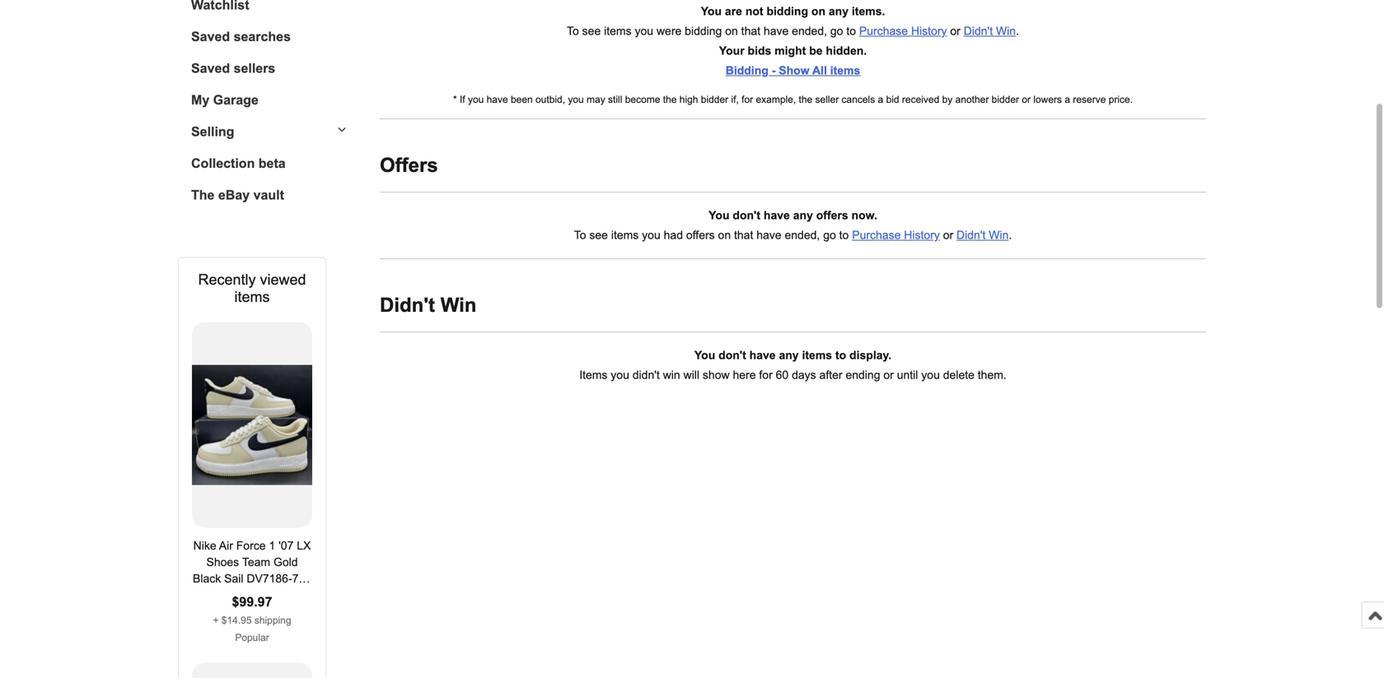Task type: vqa. For each thing, say whether or not it's contained in the screenshot.
to inside You don't have any offers now. To see items you had offers on that have ended, go to Purchase History or Didn't Win .
yes



Task type: locate. For each thing, give the bounding box(es) containing it.
see up may
[[582, 25, 601, 38]]

sail
[[224, 573, 243, 586]]

might
[[775, 45, 806, 57]]

0 vertical spatial to
[[567, 25, 579, 38]]

saved up my
[[191, 61, 230, 76]]

2 vertical spatial win
[[441, 295, 477, 316]]

didn't win link
[[964, 25, 1016, 38], [957, 229, 1009, 242]]

items down the recently
[[234, 289, 270, 306]]

bidder right another
[[992, 94, 1019, 105]]

purchase
[[859, 25, 908, 38], [852, 229, 901, 242]]

1 vertical spatial that
[[734, 229, 753, 242]]

bidding right were
[[685, 25, 722, 38]]

that down not
[[741, 25, 761, 38]]

.
[[1016, 25, 1019, 38], [1009, 229, 1012, 242]]

don't inside you don't have any offers now. to see items you had offers on that have ended, go to purchase history or didn't win .
[[733, 209, 761, 222]]

items inside you don't have any offers now. to see items you had offers on that have ended, go to purchase history or didn't win .
[[611, 229, 639, 242]]

the ebay vault link
[[191, 188, 347, 203]]

bidder
[[701, 94, 728, 105], [992, 94, 1019, 105]]

were
[[657, 25, 682, 38]]

2 a from the left
[[1065, 94, 1070, 105]]

for
[[742, 94, 753, 105], [759, 369, 773, 382]]

any
[[829, 5, 849, 18], [793, 209, 813, 222], [779, 349, 799, 362]]

a
[[878, 94, 883, 105], [1065, 94, 1070, 105]]

1 vertical spatial saved
[[191, 61, 230, 76]]

1 saved from the top
[[191, 29, 230, 44]]

purchase down now.
[[852, 229, 901, 242]]

win
[[996, 25, 1016, 38], [989, 229, 1009, 242], [441, 295, 477, 316]]

1 vertical spatial any
[[793, 209, 813, 222]]

the left "high"
[[663, 94, 677, 105]]

any left now.
[[793, 209, 813, 222]]

items left were
[[604, 25, 632, 38]]

for left 60
[[759, 369, 773, 382]]

the
[[663, 94, 677, 105], [799, 94, 813, 105]]

you right until
[[921, 369, 940, 382]]

to
[[846, 25, 856, 38], [839, 229, 849, 242], [835, 349, 846, 362]]

0 horizontal spatial .
[[1009, 229, 1012, 242]]

1 vertical spatial you
[[709, 209, 730, 222]]

1 bidder from the left
[[701, 94, 728, 105]]

any inside you are not bidding on any items. to see items you were bidding on that have ended, go to purchase history or didn't win . your bids might be hidden. bidding - show all items
[[829, 5, 849, 18]]

saved sellers
[[191, 61, 275, 76]]

0 vertical spatial go
[[830, 25, 843, 38]]

didn't
[[633, 369, 660, 382]]

you don't have any items to display. items you didn't win will show here for 60 days after ending or until you delete them.
[[579, 349, 1007, 382]]

see left had
[[589, 229, 608, 242]]

my
[[191, 93, 209, 108]]

1 vertical spatial to
[[574, 229, 586, 242]]

purchase history link for you don't have any offers now.
[[852, 229, 940, 242]]

on right had
[[718, 229, 731, 242]]

0 horizontal spatial bidder
[[701, 94, 728, 105]]

your
[[719, 45, 745, 57]]

you
[[701, 5, 722, 18], [709, 209, 730, 222], [694, 349, 715, 362]]

them.
[[978, 369, 1007, 382]]

0 vertical spatial saved
[[191, 29, 230, 44]]

on
[[811, 5, 826, 18], [725, 25, 738, 38], [718, 229, 731, 242]]

2 bidder from the left
[[992, 94, 1019, 105]]

2 saved from the top
[[191, 61, 230, 76]]

0 vertical spatial .
[[1016, 25, 1019, 38]]

you left were
[[635, 25, 653, 38]]

1 vertical spatial didn't win link
[[957, 229, 1009, 242]]

2 vertical spatial any
[[779, 349, 799, 362]]

the left seller
[[799, 94, 813, 105]]

items
[[604, 25, 632, 38], [830, 64, 860, 77], [611, 229, 639, 242], [234, 289, 270, 306], [802, 349, 832, 362]]

1 vertical spatial .
[[1009, 229, 1012, 242]]

you left had
[[642, 229, 661, 242]]

1 vertical spatial ended,
[[785, 229, 820, 242]]

you inside you don't have any offers now. to see items you had offers on that have ended, go to purchase history or didn't win .
[[709, 209, 730, 222]]

show
[[779, 64, 810, 77]]

1 horizontal spatial a
[[1065, 94, 1070, 105]]

vault
[[253, 188, 284, 203]]

any up 60
[[779, 349, 799, 362]]

1 vertical spatial go
[[823, 229, 836, 242]]

saved up saved sellers
[[191, 29, 230, 44]]

a right lowers
[[1065, 94, 1070, 105]]

black
[[193, 573, 221, 586]]

1 horizontal spatial bidder
[[992, 94, 1019, 105]]

0 vertical spatial for
[[742, 94, 753, 105]]

on up be
[[811, 5, 826, 18]]

to inside you are not bidding on any items. to see items you were bidding on that have ended, go to purchase history or didn't win . your bids might be hidden. bidding - show all items
[[567, 25, 579, 38]]

bidding right not
[[767, 5, 808, 18]]

ended, inside you are not bidding on any items. to see items you were bidding on that have ended, go to purchase history or didn't win . your bids might be hidden. bidding - show all items
[[792, 25, 827, 38]]

1 vertical spatial offers
[[686, 229, 715, 242]]

1 vertical spatial to
[[839, 229, 849, 242]]

purchase down items.
[[859, 25, 908, 38]]

bidder left if,
[[701, 94, 728, 105]]

1 vertical spatial didn't
[[957, 229, 986, 242]]

have inside you are not bidding on any items. to see items you were bidding on that have ended, go to purchase history or didn't win . your bids might be hidden. bidding - show all items
[[764, 25, 789, 38]]

hidden.
[[826, 45, 867, 57]]

1 vertical spatial history
[[904, 229, 940, 242]]

1 vertical spatial purchase history link
[[852, 229, 940, 242]]

items down hidden.
[[830, 64, 860, 77]]

purchase history link down now.
[[852, 229, 940, 242]]

0 horizontal spatial the
[[663, 94, 677, 105]]

to inside you are not bidding on any items. to see items you were bidding on that have ended, go to purchase history or didn't win . your bids might be hidden. bidding - show all items
[[846, 25, 856, 38]]

1 vertical spatial for
[[759, 369, 773, 382]]

history inside you are not bidding on any items. to see items you were bidding on that have ended, go to purchase history or didn't win . your bids might be hidden. bidding - show all items
[[911, 25, 947, 38]]

ending
[[846, 369, 880, 382]]

2 vertical spatial to
[[835, 349, 846, 362]]

not
[[746, 5, 763, 18]]

1 vertical spatial purchase
[[852, 229, 901, 242]]

offers right had
[[686, 229, 715, 242]]

to inside you don't have any offers now. to see items you had offers on that have ended, go to purchase history or didn't win .
[[839, 229, 849, 242]]

the ebay vault
[[191, 188, 284, 203]]

any left items.
[[829, 5, 849, 18]]

1 vertical spatial win
[[989, 229, 1009, 242]]

collection
[[191, 156, 255, 171]]

display.
[[850, 349, 892, 362]]

been
[[511, 94, 533, 105]]

you left may
[[568, 94, 584, 105]]

you inside you are not bidding on any items. to see items you were bidding on that have ended, go to purchase history or didn't win . your bids might be hidden. bidding - show all items
[[635, 25, 653, 38]]

history
[[911, 25, 947, 38], [904, 229, 940, 242]]

that right had
[[734, 229, 753, 242]]

if,
[[731, 94, 739, 105]]

2 vertical spatial on
[[718, 229, 731, 242]]

0 horizontal spatial a
[[878, 94, 883, 105]]

bidding
[[767, 5, 808, 18], [685, 25, 722, 38]]

see
[[582, 25, 601, 38], [589, 229, 608, 242]]

700
[[292, 573, 311, 586]]

multi
[[241, 590, 265, 602]]

offers
[[816, 209, 848, 222], [686, 229, 715, 242]]

0 horizontal spatial offers
[[686, 229, 715, 242]]

didn't win link for you are not bidding on any items.
[[964, 25, 1016, 38]]

a left the bid
[[878, 94, 883, 105]]

you don't have any offers now. to see items you had offers on that have ended, go to purchase history or didn't win .
[[574, 209, 1012, 242]]

dv7186-
[[247, 573, 292, 586]]

0 vertical spatial don't
[[733, 209, 761, 222]]

1 vertical spatial don't
[[719, 349, 746, 362]]

any inside you don't have any offers now. to see items you had offers on that have ended, go to purchase history or didn't win .
[[793, 209, 813, 222]]

0 vertical spatial purchase history link
[[859, 25, 947, 38]]

0 vertical spatial history
[[911, 25, 947, 38]]

0 vertical spatial on
[[811, 5, 826, 18]]

+ $14.95 shipping text field
[[213, 615, 291, 627]]

you
[[635, 25, 653, 38], [468, 94, 484, 105], [568, 94, 584, 105], [642, 229, 661, 242], [611, 369, 629, 382], [921, 369, 940, 382]]

0 horizontal spatial bidding
[[685, 25, 722, 38]]

don't for here
[[719, 349, 746, 362]]

purchase history link
[[859, 25, 947, 38], [852, 229, 940, 242]]

2 vertical spatial you
[[694, 349, 715, 362]]

men's
[[207, 590, 238, 602]]

you inside you don't have any items to display. items you didn't win will show here for 60 days after ending or until you delete them.
[[694, 349, 715, 362]]

history inside you don't have any offers now. to see items you had offers on that have ended, go to purchase history or didn't win .
[[904, 229, 940, 242]]

purchase history link down items.
[[859, 25, 947, 38]]

0 vertical spatial see
[[582, 25, 601, 38]]

if
[[460, 94, 465, 105]]

on up your
[[725, 25, 738, 38]]

0 vertical spatial purchase
[[859, 25, 908, 38]]

you right 'if'
[[468, 94, 484, 105]]

items inside recently viewed items
[[234, 289, 270, 306]]

didn't inside you don't have any offers now. to see items you had offers on that have ended, go to purchase history or didn't win .
[[957, 229, 986, 242]]

60
[[776, 369, 789, 382]]

saved
[[191, 29, 230, 44], [191, 61, 230, 76]]

garage
[[213, 93, 259, 108]]

don't
[[733, 209, 761, 222], [719, 349, 746, 362]]

any for items
[[779, 349, 799, 362]]

go inside you don't have any offers now. to see items you had offers on that have ended, go to purchase history or didn't win .
[[823, 229, 836, 242]]

0 vertical spatial that
[[741, 25, 761, 38]]

items inside you don't have any items to display. items you didn't win will show here for 60 days after ending or until you delete them.
[[802, 349, 832, 362]]

all
[[812, 64, 827, 77]]

you inside you are not bidding on any items. to see items you were bidding on that have ended, go to purchase history or didn't win . your bids might be hidden. bidding - show all items
[[701, 5, 722, 18]]

0 horizontal spatial for
[[742, 94, 753, 105]]

1 horizontal spatial offers
[[816, 209, 848, 222]]

see inside you are not bidding on any items. to see items you were bidding on that have ended, go to purchase history or didn't win . your bids might be hidden. bidding - show all items
[[582, 25, 601, 38]]

1 vertical spatial see
[[589, 229, 608, 242]]

0 vertical spatial offers
[[816, 209, 848, 222]]

0 vertical spatial didn't
[[964, 25, 993, 38]]

sizes
[[269, 590, 297, 602]]

saved inside saved sellers 'link'
[[191, 61, 230, 76]]

0 vertical spatial win
[[996, 25, 1016, 38]]

that
[[741, 25, 761, 38], [734, 229, 753, 242]]

0 vertical spatial to
[[846, 25, 856, 38]]

saved inside "saved searches" link
[[191, 29, 230, 44]]

don't inside you don't have any items to display. items you didn't win will show here for 60 days after ending or until you delete them.
[[719, 349, 746, 362]]

didn't
[[964, 25, 993, 38], [957, 229, 986, 242], [380, 295, 435, 316]]

0 vertical spatial you
[[701, 5, 722, 18]]

1 horizontal spatial the
[[799, 94, 813, 105]]

saved searches
[[191, 29, 291, 44]]

win inside you are not bidding on any items. to see items you were bidding on that have ended, go to purchase history or didn't win . your bids might be hidden. bidding - show all items
[[996, 25, 1016, 38]]

0 vertical spatial ended,
[[792, 25, 827, 38]]

purchase history link for you are not bidding on any items.
[[859, 25, 947, 38]]

outbid,
[[536, 94, 565, 105]]

example,
[[756, 94, 796, 105]]

cancels
[[842, 94, 875, 105]]

received
[[902, 94, 940, 105]]

1 horizontal spatial .
[[1016, 25, 1019, 38]]

didn't win link for you don't have any offers now.
[[957, 229, 1009, 242]]

that inside you are not bidding on any items. to see items you were bidding on that have ended, go to purchase history or didn't win . your bids might be hidden. bidding - show all items
[[741, 25, 761, 38]]

any inside you don't have any items to display. items you didn't win will show here for 60 days after ending or until you delete them.
[[779, 349, 799, 362]]

$99.97 text field
[[232, 595, 272, 610]]

don't for that
[[733, 209, 761, 222]]

team
[[242, 557, 270, 569]]

sellers
[[234, 61, 275, 76]]

. inside you don't have any offers now. to see items you had offers on that have ended, go to purchase history or didn't win .
[[1009, 229, 1012, 242]]

1 horizontal spatial bidding
[[767, 5, 808, 18]]

for right if,
[[742, 94, 753, 105]]

to
[[567, 25, 579, 38], [574, 229, 586, 242]]

air
[[219, 540, 233, 553]]

$14.95
[[221, 615, 252, 627]]

items up days
[[802, 349, 832, 362]]

to inside you don't have any items to display. items you didn't win will show here for 60 days after ending or until you delete them.
[[835, 349, 846, 362]]

1 horizontal spatial for
[[759, 369, 773, 382]]

viewed
[[260, 272, 306, 288]]

items left had
[[611, 229, 639, 242]]

you left didn't
[[611, 369, 629, 382]]

0 vertical spatial didn't win link
[[964, 25, 1016, 38]]

offers left now.
[[816, 209, 848, 222]]

for inside you don't have any items to display. items you didn't win will show here for 60 days after ending or until you delete them.
[[759, 369, 773, 382]]

have
[[764, 25, 789, 38], [487, 94, 508, 105], [764, 209, 790, 222], [757, 229, 782, 242], [750, 349, 776, 362]]

0 vertical spatial any
[[829, 5, 849, 18]]

become
[[625, 94, 660, 105]]

had
[[664, 229, 683, 242]]



Task type: describe. For each thing, give the bounding box(es) containing it.
saved for saved sellers
[[191, 61, 230, 76]]

after
[[819, 369, 843, 382]]

2 the from the left
[[799, 94, 813, 105]]

Popular text field
[[235, 633, 269, 644]]

* if you have been outbid, you may still become the high bidder if, for example, the seller cancels a bid received by another bidder or lowers a reserve price.
[[453, 94, 1133, 105]]

still
[[608, 94, 622, 105]]

win
[[663, 369, 680, 382]]

for for 60
[[759, 369, 773, 382]]

until
[[897, 369, 918, 382]]

$99.97
[[232, 595, 272, 610]]

my garage
[[191, 93, 259, 108]]

searches
[[234, 29, 291, 44]]

items
[[579, 369, 608, 382]]

price.
[[1109, 94, 1133, 105]]

purchase inside you are not bidding on any items. to see items you were bidding on that have ended, go to purchase history or didn't win . your bids might be hidden. bidding - show all items
[[859, 25, 908, 38]]

here
[[733, 369, 756, 382]]

or inside you don't have any offers now. to see items you had offers on that have ended, go to purchase history or didn't win .
[[943, 229, 953, 242]]

you inside you don't have any offers now. to see items you had offers on that have ended, go to purchase history or didn't win .
[[642, 229, 661, 242]]

-
[[772, 64, 776, 77]]

may
[[587, 94, 605, 105]]

1 vertical spatial bidding
[[685, 25, 722, 38]]

selling
[[191, 124, 234, 139]]

bids
[[748, 45, 771, 57]]

you are not bidding on any items. to see items you were bidding on that have ended, go to purchase history or didn't win . your bids might be hidden. bidding - show all items
[[567, 5, 1019, 77]]

didn't inside you are not bidding on any items. to see items you were bidding on that have ended, go to purchase history or didn't win . your bids might be hidden. bidding - show all items
[[964, 25, 993, 38]]

show
[[703, 369, 730, 382]]

or inside you are not bidding on any items. to see items you were bidding on that have ended, go to purchase history or didn't win . your bids might be hidden. bidding - show all items
[[950, 25, 961, 38]]

days
[[792, 369, 816, 382]]

be
[[809, 45, 823, 57]]

will
[[684, 369, 700, 382]]

items.
[[852, 5, 885, 18]]

+
[[213, 615, 219, 627]]

now.
[[852, 209, 877, 222]]

recently
[[198, 272, 256, 288]]

any for offers
[[793, 209, 813, 222]]

ebay
[[218, 188, 250, 203]]

high
[[680, 94, 698, 105]]

reserve
[[1073, 94, 1106, 105]]

beta
[[259, 156, 286, 171]]

recently viewed items
[[198, 272, 306, 306]]

bidding - show all items link
[[726, 64, 860, 77]]

go inside you are not bidding on any items. to see items you were bidding on that have ended, go to purchase history or didn't win . your bids might be hidden. bidding - show all items
[[830, 25, 843, 38]]

saved for saved searches
[[191, 29, 230, 44]]

offers
[[380, 155, 438, 176]]

1 the from the left
[[663, 94, 677, 105]]

nike
[[193, 540, 216, 553]]

purchase inside you don't have any offers now. to see items you had offers on that have ended, go to purchase history or didn't win .
[[852, 229, 901, 242]]

you for show
[[694, 349, 715, 362]]

popular
[[235, 633, 269, 644]]

seller
[[815, 94, 839, 105]]

selling button
[[178, 124, 347, 140]]

or inside you don't have any items to display. items you didn't win will show here for 60 days after ending or until you delete them.
[[884, 369, 894, 382]]

nike air force 1 '07 lx shoes team gold black sail dv7186-700 men's multi sizes $99.97 + $14.95 shipping popular
[[193, 540, 311, 644]]

that inside you don't have any offers now. to see items you had offers on that have ended, go to purchase history or didn't win .
[[734, 229, 753, 242]]

to inside you don't have any offers now. to see items you had offers on that have ended, go to purchase history or didn't win .
[[574, 229, 586, 242]]

on inside you don't have any offers now. to see items you had offers on that have ended, go to purchase history or didn't win .
[[718, 229, 731, 242]]

gold
[[273, 557, 298, 569]]

1
[[269, 540, 275, 553]]

bidding
[[726, 64, 769, 77]]

1 a from the left
[[878, 94, 883, 105]]

saved searches link
[[191, 29, 347, 45]]

collection beta link
[[191, 156, 347, 171]]

for for example,
[[742, 94, 753, 105]]

delete
[[943, 369, 975, 382]]

the
[[191, 188, 215, 203]]

didn't win
[[380, 295, 477, 316]]

by
[[942, 94, 953, 105]]

win inside you don't have any offers now. to see items you had offers on that have ended, go to purchase history or didn't win .
[[989, 229, 1009, 242]]

see inside you don't have any offers now. to see items you had offers on that have ended, go to purchase history or didn't win .
[[589, 229, 608, 242]]

another
[[955, 94, 989, 105]]

bid
[[886, 94, 899, 105]]

2 vertical spatial didn't
[[380, 295, 435, 316]]

collection beta
[[191, 156, 286, 171]]

1 vertical spatial on
[[725, 25, 738, 38]]

have inside you don't have any items to display. items you didn't win will show here for 60 days after ending or until you delete them.
[[750, 349, 776, 362]]

are
[[725, 5, 742, 18]]

my garage link
[[191, 93, 347, 108]]

you for bidding
[[701, 5, 722, 18]]

*
[[453, 94, 457, 105]]

force
[[236, 540, 266, 553]]

ended, inside you don't have any offers now. to see items you had offers on that have ended, go to purchase history or didn't win .
[[785, 229, 820, 242]]

0 vertical spatial bidding
[[767, 5, 808, 18]]

shipping
[[254, 615, 291, 627]]

'07
[[279, 540, 294, 553]]

shoes
[[206, 557, 239, 569]]

lx
[[297, 540, 311, 553]]

saved sellers link
[[191, 61, 347, 76]]

. inside you are not bidding on any items. to see items you were bidding on that have ended, go to purchase history or didn't win . your bids might be hidden. bidding - show all items
[[1016, 25, 1019, 38]]

lowers
[[1033, 94, 1062, 105]]

you for on
[[709, 209, 730, 222]]



